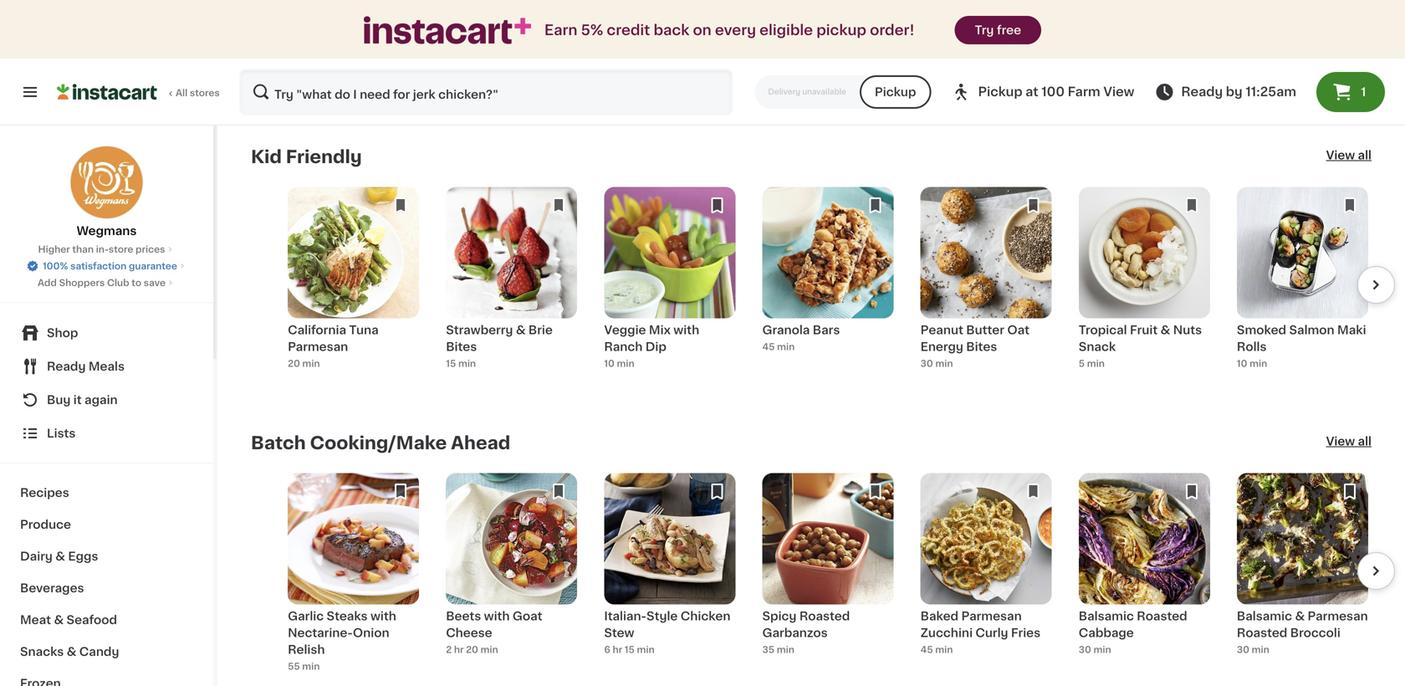 Task type: vqa. For each thing, say whether or not it's contained in the screenshot.


Task type: describe. For each thing, give the bounding box(es) containing it.
recipe card group containing spicy roasted garbanzos
[[763, 473, 894, 679]]

min for lemon-tarragon peas
[[303, 73, 320, 82]]

dairy & eggs link
[[10, 540, 203, 572]]

recipe card group containing strawberry & brie bites
[[446, 187, 577, 393]]

try
[[975, 24, 994, 36]]

35 min
[[763, 645, 795, 654]]

feta
[[1000, 55, 1027, 66]]

1 button
[[1317, 72, 1385, 112]]

tomato
[[678, 38, 723, 50]]

ready meals link
[[10, 350, 203, 383]]

chicken
[[681, 610, 731, 622]]

view for batch cooking/make ahead
[[1327, 435, 1355, 447]]

recipe card group containing balsamic roasted cabbage
[[1079, 473, 1210, 679]]

with inside 'beets with goat cheese'
[[484, 610, 510, 622]]

tuna
[[349, 324, 379, 336]]

prices
[[136, 245, 165, 254]]

1 hr 15 min
[[446, 90, 494, 99]]

batch cooking/make ahead
[[251, 434, 511, 452]]

hasselback tomato caprese salad
[[604, 38, 723, 66]]

try free
[[975, 24, 1022, 36]]

view all for kid friendly
[[1327, 149, 1372, 161]]

20 for watermelon, cucumber & feta salad
[[921, 90, 933, 99]]

30 min for balsamic roasted cabbage
[[1079, 645, 1112, 654]]

& inside strawberry & brie bites
[[516, 324, 526, 336]]

2 hr 20 min
[[446, 645, 498, 654]]

hasselback
[[604, 38, 675, 50]]

meals
[[89, 361, 125, 372]]

roasted inside spicy roasted garbanzos
[[800, 610, 850, 622]]

with for garlic steaks with nectarine-onion relish
[[371, 610, 396, 622]]

100% satisfaction guarantee
[[43, 261, 177, 271]]

buy it again
[[47, 394, 118, 406]]

butter
[[967, 324, 1005, 336]]

eggs
[[68, 551, 98, 562]]

salad inside hasselback tomato caprese salad
[[658, 55, 692, 66]]

100%
[[43, 261, 68, 271]]

min for veggie mix with ranch dip
[[617, 359, 635, 368]]

0 horizontal spatial balsamic & parmesan roasted broccoli
[[1079, 38, 1210, 66]]

veggie
[[604, 324, 646, 336]]

all
[[176, 88, 188, 97]]

wegmans logo image
[[70, 146, 143, 219]]

cheese
[[446, 627, 492, 639]]

& inside tropical fruit & nuts snack
[[1161, 324, 1171, 336]]

parmesan inside california tuna parmesan
[[288, 341, 348, 353]]

balsamic & parmesan roasted broccoli inside recipe card group
[[1237, 610, 1369, 639]]

onion
[[353, 627, 389, 639]]

20 min for california tuna parmesan
[[288, 359, 320, 368]]

lemon-tarragon peas
[[288, 38, 387, 66]]

spicy roasted garbanzos
[[763, 610, 850, 639]]

style
[[647, 610, 678, 622]]

candy
[[79, 646, 119, 658]]

dip
[[646, 341, 667, 353]]

15 down strawberry
[[446, 359, 456, 368]]

45 min for granola bars
[[763, 342, 795, 351]]

10 for smoked salmon maki rolls
[[1237, 359, 1248, 368]]

lists link
[[10, 417, 203, 450]]

with for veggie mix with ranch dip
[[674, 324, 700, 336]]

all stores
[[176, 88, 220, 97]]

Search field
[[241, 70, 732, 114]]

california
[[288, 324, 346, 336]]

save
[[144, 278, 166, 287]]

all stores link
[[57, 69, 221, 115]]

recipe card group containing italian-style chicken stew
[[604, 473, 736, 679]]

15 min for grilled eggplant
[[763, 56, 793, 65]]

min for balsamic roasted cabbage
[[1094, 645, 1112, 654]]

balsamic roasted carrots link
[[1237, 0, 1369, 107]]

granola
[[763, 324, 810, 336]]

roasted inside winter grain and roasted vegetable salad
[[446, 55, 497, 66]]

ready meals
[[47, 361, 125, 372]]

tropical
[[1079, 324, 1127, 336]]

45 for baked parmesan zucchini curly fries
[[921, 645, 933, 654]]

back
[[654, 23, 690, 37]]

20 down cheese
[[466, 645, 478, 654]]

produce link
[[10, 509, 203, 540]]

6
[[604, 645, 611, 654]]

ready for ready meals
[[47, 361, 86, 372]]

nectarine-
[[288, 627, 353, 639]]

30 min for balsamic & parmesan roasted broccoli
[[1237, 645, 1270, 654]]

lists
[[47, 428, 76, 439]]

meat
[[20, 614, 51, 626]]

relish
[[288, 644, 325, 655]]

pickup for pickup at 100 farm view
[[978, 86, 1023, 98]]

6 hr 15 min
[[604, 645, 655, 654]]

california tuna parmesan
[[288, 324, 379, 353]]

100% satisfaction guarantee button
[[26, 256, 187, 273]]

service type group
[[755, 75, 932, 109]]

15 min for strawberry & brie bites
[[446, 359, 476, 368]]

2
[[446, 645, 452, 654]]

11:25am
[[1246, 86, 1297, 98]]

shoppers
[[59, 278, 105, 287]]

maki
[[1338, 324, 1367, 336]]

pickup at 100 farm view button
[[952, 69, 1135, 115]]

view for kid friendly
[[1327, 149, 1355, 161]]

10 min for rolls
[[1237, 359, 1268, 368]]

all for batch cooking/make ahead
[[1358, 435, 1372, 447]]

30 for balsamic roasted cabbage
[[1079, 645, 1092, 654]]

recipe card group containing baked parmesan zucchini curly fries
[[921, 473, 1052, 679]]

than
[[72, 245, 94, 254]]

bites inside strawberry & brie bites
[[446, 341, 477, 353]]

10 for veggie mix with ranch dip
[[604, 359, 615, 368]]

club
[[107, 278, 129, 287]]

on
[[693, 23, 712, 37]]

shop
[[47, 327, 78, 339]]

balsamic & parmesan roasted broccoli link
[[1079, 0, 1210, 107]]

item carousel region for kid friendly
[[251, 187, 1396, 393]]

1 for 1
[[1362, 86, 1367, 98]]

cooking/make
[[310, 434, 447, 452]]

item carousel region for batch cooking/make ahead
[[251, 473, 1396, 679]]

peas
[[288, 55, 317, 66]]

stores
[[190, 88, 220, 97]]

min for granola bars
[[777, 342, 795, 351]]

and
[[525, 38, 547, 50]]

min for grilled eggplant
[[775, 56, 793, 65]]

view all for batch cooking/make ahead
[[1327, 435, 1372, 447]]

goat
[[513, 610, 543, 622]]

higher than in-store prices link
[[38, 243, 175, 256]]

carrots
[[1237, 55, 1283, 66]]

30 for balsamic & parmesan roasted broccoli
[[1237, 645, 1250, 654]]

instacart plus icon image
[[364, 16, 531, 44]]

granola bars
[[763, 324, 840, 336]]

salad inside winter grain and roasted vegetable salad
[[446, 71, 480, 83]]

20 min for hasselback tomato caprese salad
[[604, 73, 637, 82]]

recipe card group containing california tuna parmesan
[[288, 187, 419, 393]]

wegmans
[[77, 225, 137, 237]]

& inside 'watermelon, cucumber & feta salad'
[[988, 55, 997, 66]]

credit
[[607, 23, 650, 37]]



Task type: locate. For each thing, give the bounding box(es) containing it.
10 min down ranch
[[604, 359, 635, 368]]

15 min inside recipe card group
[[446, 359, 476, 368]]

&
[[1137, 38, 1147, 50], [988, 55, 997, 66], [516, 324, 526, 336], [1161, 324, 1171, 336], [55, 551, 65, 562], [1295, 610, 1305, 622], [54, 614, 64, 626], [67, 646, 76, 658]]

1 horizontal spatial 1
[[1362, 86, 1367, 98]]

0 vertical spatial 45
[[763, 342, 775, 351]]

2 10 min from the left
[[1237, 359, 1268, 368]]

1 horizontal spatial 20 min
[[604, 73, 637, 82]]

garlic steaks with nectarine-onion relish
[[288, 610, 396, 655]]

0 vertical spatial 20 min
[[604, 73, 637, 82]]

1 vertical spatial view all
[[1327, 435, 1372, 447]]

winter grain and roasted vegetable salad
[[446, 38, 561, 83]]

tarragon
[[334, 38, 387, 50]]

earn
[[545, 23, 578, 37]]

0 horizontal spatial 45 min
[[763, 342, 795, 351]]

recipe card group containing balsamic & parmesan roasted broccoli
[[1237, 473, 1369, 679]]

1 item carousel region from the top
[[251, 187, 1396, 393]]

0 horizontal spatial 45
[[763, 342, 775, 351]]

snacks
[[20, 646, 64, 658]]

item carousel region containing california tuna parmesan
[[251, 187, 1396, 393]]

45 down granola
[[763, 342, 775, 351]]

20 down cucumber on the top right
[[921, 90, 933, 99]]

15 min down strawberry
[[446, 359, 476, 368]]

lemon-
[[288, 38, 334, 50]]

all for kid friendly
[[1358, 149, 1372, 161]]

recipe card group
[[288, 187, 419, 393], [446, 187, 577, 393], [604, 187, 736, 393], [763, 187, 894, 393], [921, 187, 1052, 393], [1079, 187, 1210, 393], [1237, 187, 1369, 393], [288, 473, 419, 679], [446, 473, 577, 679], [604, 473, 736, 679], [763, 473, 894, 679], [921, 473, 1052, 679], [1079, 473, 1210, 679], [1237, 473, 1369, 679]]

recipe card group containing peanut butter oat energy bites
[[921, 187, 1052, 393]]

1 vertical spatial balsamic & parmesan roasted broccoli
[[1237, 610, 1369, 639]]

15 down grilled
[[763, 56, 773, 65]]

10 down rolls on the right
[[1237, 359, 1248, 368]]

15 down winter grain and roasted vegetable salad
[[464, 90, 474, 99]]

every
[[715, 23, 756, 37]]

satisfaction
[[70, 261, 127, 271]]

again
[[85, 394, 118, 406]]

recipe card group containing granola bars
[[763, 187, 894, 393]]

15 down stew
[[625, 645, 635, 654]]

pickup left at
[[978, 86, 1023, 98]]

0 horizontal spatial ready
[[47, 361, 86, 372]]

1 vertical spatial 20 min
[[921, 90, 953, 99]]

salad down "tomato"
[[658, 55, 692, 66]]

roasted inside balsamic roasted cabbage
[[1137, 610, 1188, 622]]

ready down shop
[[47, 361, 86, 372]]

45 min for baked parmesan zucchini curly fries
[[921, 645, 953, 654]]

1 horizontal spatial 45
[[921, 645, 933, 654]]

bites down strawberry
[[446, 341, 477, 353]]

italian-
[[604, 610, 647, 622]]

1 horizontal spatial 45 min
[[921, 645, 953, 654]]

min for baked parmesan zucchini curly fries
[[936, 645, 953, 654]]

guarantee
[[129, 261, 177, 271]]

min for california tuna parmesan
[[302, 359, 320, 368]]

ready inside "link"
[[47, 361, 86, 372]]

rolls
[[1237, 341, 1267, 353]]

0 vertical spatial 45 min
[[763, 342, 795, 351]]

1 horizontal spatial salad
[[658, 55, 692, 66]]

ready for ready by 11:25am
[[1182, 86, 1223, 98]]

pickup inside popup button
[[978, 86, 1023, 98]]

1
[[1362, 86, 1367, 98], [446, 90, 450, 99]]

mix
[[649, 324, 671, 336]]

pickup for pickup
[[875, 86, 917, 98]]

pickup down order!
[[875, 86, 917, 98]]

instacart logo image
[[57, 82, 157, 102]]

0 horizontal spatial 15 min
[[446, 359, 476, 368]]

1 vertical spatial item carousel region
[[251, 473, 1396, 679]]

0 vertical spatial view all
[[1327, 149, 1372, 161]]

min for balsamic & parmesan roasted broccoli
[[1252, 645, 1270, 654]]

with inside garlic steaks with nectarine-onion relish
[[371, 610, 396, 622]]

20 min inside recipe card group
[[288, 359, 320, 368]]

balsamic roasted carrots
[[1237, 38, 1346, 66]]

add shoppers club to save
[[38, 278, 166, 287]]

min for tropical fruit & nuts snack
[[1087, 359, 1105, 368]]

garbanzos
[[763, 627, 828, 639]]

20 for hasselback tomato caprese salad
[[604, 73, 617, 82]]

smoked salmon maki rolls
[[1237, 324, 1367, 353]]

1 all from the top
[[1358, 149, 1372, 161]]

1 horizontal spatial broccoli
[[1291, 627, 1341, 639]]

30
[[288, 73, 300, 82], [921, 359, 933, 368], [1079, 645, 1092, 654], [1237, 645, 1250, 654]]

20 min down california
[[288, 359, 320, 368]]

kid friendly
[[251, 148, 362, 166]]

garlic
[[288, 610, 324, 622]]

min for garlic steaks with nectarine-onion relish
[[302, 662, 320, 671]]

30 min for peanut butter oat energy bites
[[921, 359, 953, 368]]

1 inside button
[[1362, 86, 1367, 98]]

0 horizontal spatial with
[[371, 610, 396, 622]]

35
[[763, 645, 775, 654]]

45 down "zucchini"
[[921, 645, 933, 654]]

friendly
[[286, 148, 362, 166]]

1 horizontal spatial 15 min
[[763, 56, 793, 65]]

cabbage
[[1079, 627, 1134, 639]]

ready by 11:25am
[[1182, 86, 1297, 98]]

2 view all link from the top
[[1327, 433, 1372, 453]]

2 horizontal spatial salad
[[921, 71, 954, 83]]

1 vertical spatial 15 min
[[446, 359, 476, 368]]

2 all from the top
[[1358, 435, 1372, 447]]

tropical fruit & nuts snack
[[1079, 324, 1202, 353]]

parmesan
[[1150, 38, 1210, 50], [288, 341, 348, 353], [962, 610, 1022, 622], [1308, 610, 1369, 622]]

kid
[[251, 148, 282, 166]]

1 10 min from the left
[[604, 359, 635, 368]]

buy it again link
[[10, 383, 203, 417]]

2 view all from the top
[[1327, 435, 1372, 447]]

free
[[997, 24, 1022, 36]]

view all
[[1327, 149, 1372, 161], [1327, 435, 1372, 447]]

45 min
[[763, 342, 795, 351], [921, 645, 953, 654]]

peanut
[[921, 324, 964, 336]]

vegetable
[[500, 55, 561, 66]]

2 item carousel region from the top
[[251, 473, 1396, 679]]

buy
[[47, 394, 71, 406]]

salad up 1 hr 15 min
[[446, 71, 480, 83]]

recipe card group containing beets with goat cheese
[[446, 473, 577, 679]]

item carousel region containing garlic steaks with nectarine-onion relish
[[251, 473, 1396, 679]]

30 min for lemon-tarragon peas
[[288, 73, 320, 82]]

1 view all from the top
[[1327, 149, 1372, 161]]

item carousel region
[[251, 187, 1396, 393], [251, 473, 1396, 679]]

curly
[[976, 627, 1009, 639]]

1 view all link from the top
[[1327, 147, 1372, 167]]

pickup at 100 farm view
[[978, 86, 1135, 98]]

15 min down grilled
[[763, 56, 793, 65]]

batch
[[251, 434, 306, 452]]

20 min down caprese
[[604, 73, 637, 82]]

balsamic inside balsamic roasted cabbage
[[1079, 610, 1134, 622]]

2 horizontal spatial 20 min
[[921, 90, 953, 99]]

10 min down rolls on the right
[[1237, 359, 1268, 368]]

1 horizontal spatial balsamic & parmesan roasted broccoli
[[1237, 610, 1369, 639]]

ranch
[[604, 341, 643, 353]]

5 min
[[1079, 359, 1105, 368]]

10 down ranch
[[604, 359, 615, 368]]

0 vertical spatial broccoli
[[1132, 55, 1183, 66]]

30 for lemon-tarragon peas
[[288, 73, 300, 82]]

store
[[109, 245, 133, 254]]

1 horizontal spatial 10
[[1237, 359, 1248, 368]]

0 vertical spatial balsamic & parmesan roasted broccoli
[[1079, 38, 1210, 66]]

min for peanut butter oat energy bites
[[936, 359, 953, 368]]

1 horizontal spatial bites
[[967, 341, 998, 353]]

2 bites from the left
[[967, 341, 998, 353]]

1 horizontal spatial ready
[[1182, 86, 1223, 98]]

0 horizontal spatial 20 min
[[288, 359, 320, 368]]

hr for beets with goat cheese
[[454, 645, 464, 654]]

0 horizontal spatial bites
[[446, 341, 477, 353]]

with right mix
[[674, 324, 700, 336]]

smoked
[[1237, 324, 1287, 336]]

balsamic inside balsamic roasted carrots
[[1237, 38, 1293, 50]]

1 bites from the left
[[446, 341, 477, 353]]

recipe card group containing veggie mix with ranch dip
[[604, 187, 736, 393]]

beverages
[[20, 582, 84, 594]]

0 horizontal spatial 1
[[446, 90, 450, 99]]

hr down winter
[[452, 90, 462, 99]]

0 horizontal spatial salad
[[446, 71, 480, 83]]

ready left by
[[1182, 86, 1223, 98]]

bites down 'butter'
[[967, 341, 998, 353]]

nuts
[[1174, 324, 1202, 336]]

pickup inside "button"
[[875, 86, 917, 98]]

roasted inside balsamic roasted carrots
[[1295, 38, 1346, 50]]

ready by 11:25am link
[[1155, 82, 1297, 102]]

bites inside peanut butter oat energy bites
[[967, 341, 998, 353]]

seafood
[[67, 614, 117, 626]]

parmesan inside 'baked parmesan zucchini curly fries'
[[962, 610, 1022, 622]]

view all link for kid friendly
[[1327, 147, 1372, 167]]

45
[[763, 342, 775, 351], [921, 645, 933, 654]]

watermelon, cucumber & feta salad
[[921, 38, 1027, 83]]

hr right 2
[[454, 645, 464, 654]]

hr for winter grain and roasted vegetable salad
[[452, 90, 462, 99]]

watermelon,
[[921, 38, 998, 50]]

view inside popup button
[[1104, 86, 1135, 98]]

55 min
[[288, 662, 320, 671]]

hr right 6
[[613, 645, 623, 654]]

view all link
[[1327, 147, 1372, 167], [1327, 433, 1372, 453]]

with inside veggie mix with ranch dip
[[674, 324, 700, 336]]

at
[[1026, 86, 1039, 98]]

balsamic roasted cabbage
[[1079, 610, 1188, 639]]

2 vertical spatial 20 min
[[288, 359, 320, 368]]

oat
[[1008, 324, 1030, 336]]

20 min down cucumber on the top right
[[921, 90, 953, 99]]

2 10 from the left
[[1237, 359, 1248, 368]]

min for smoked salmon maki rolls
[[1250, 359, 1268, 368]]

hr
[[452, 90, 462, 99], [454, 645, 464, 654], [613, 645, 623, 654]]

hr for italian-style chicken stew
[[613, 645, 623, 654]]

2 horizontal spatial with
[[674, 324, 700, 336]]

add shoppers club to save link
[[38, 276, 176, 289]]

earn 5% credit back on every eligible pickup order!
[[545, 23, 915, 37]]

0 horizontal spatial 10
[[604, 359, 615, 368]]

45 for granola bars
[[763, 342, 775, 351]]

20
[[604, 73, 617, 82], [921, 90, 933, 99], [288, 359, 300, 368], [466, 645, 478, 654]]

0 horizontal spatial 10 min
[[604, 359, 635, 368]]

20 min for watermelon, cucumber & feta salad
[[921, 90, 953, 99]]

salad
[[658, 55, 692, 66], [446, 71, 480, 83], [921, 71, 954, 83]]

salad down cucumber on the top right
[[921, 71, 954, 83]]

0 vertical spatial view all link
[[1327, 147, 1372, 167]]

min for spicy roasted garbanzos
[[777, 645, 795, 654]]

balsamic
[[1079, 38, 1134, 50], [1237, 38, 1293, 50], [1079, 610, 1134, 622], [1237, 610, 1293, 622]]

snacks & candy link
[[10, 636, 203, 668]]

eligible
[[760, 23, 813, 37]]

1 vertical spatial all
[[1358, 435, 1372, 447]]

1 horizontal spatial with
[[484, 610, 510, 622]]

strawberry
[[446, 324, 513, 336]]

1 horizontal spatial 10 min
[[1237, 359, 1268, 368]]

0 vertical spatial item carousel region
[[251, 187, 1396, 393]]

1 vertical spatial ready
[[47, 361, 86, 372]]

ahead
[[451, 434, 511, 452]]

2 vertical spatial view
[[1327, 435, 1355, 447]]

15 min
[[763, 56, 793, 65], [446, 359, 476, 368]]

view all link for batch cooking/make ahead
[[1327, 433, 1372, 453]]

1 vertical spatial broccoli
[[1291, 627, 1341, 639]]

0 vertical spatial ready
[[1182, 86, 1223, 98]]

1 vertical spatial 45
[[921, 645, 933, 654]]

beets
[[446, 610, 481, 622]]

20 min
[[604, 73, 637, 82], [921, 90, 953, 99], [288, 359, 320, 368]]

1 vertical spatial view all link
[[1327, 433, 1372, 453]]

it
[[73, 394, 82, 406]]

recipe card group containing garlic steaks with nectarine-onion relish
[[288, 473, 419, 679]]

veggie mix with ranch dip
[[604, 324, 700, 353]]

order!
[[870, 23, 915, 37]]

1 10 from the left
[[604, 359, 615, 368]]

to
[[132, 278, 141, 287]]

None search field
[[239, 69, 733, 115]]

1 horizontal spatial pickup
[[978, 86, 1023, 98]]

caprese
[[604, 55, 655, 66]]

0 vertical spatial view
[[1104, 86, 1135, 98]]

fries
[[1011, 627, 1041, 639]]

20 for california tuna parmesan
[[288, 359, 300, 368]]

min for hasselback tomato caprese salad
[[619, 73, 637, 82]]

steaks
[[327, 610, 368, 622]]

20 down california
[[288, 359, 300, 368]]

1 for 1 hr 15 min
[[446, 90, 450, 99]]

salad inside 'watermelon, cucumber & feta salad'
[[921, 71, 954, 83]]

1 vertical spatial view
[[1327, 149, 1355, 161]]

recipe card group containing tropical fruit & nuts snack
[[1079, 187, 1210, 393]]

45 min down "zucchini"
[[921, 645, 953, 654]]

0 vertical spatial all
[[1358, 149, 1372, 161]]

by
[[1226, 86, 1243, 98]]

45 min down granola
[[763, 342, 795, 351]]

min for strawberry & brie bites
[[458, 359, 476, 368]]

produce
[[20, 519, 71, 530]]

with up 'onion'
[[371, 610, 396, 622]]

bars
[[813, 324, 840, 336]]

20 down caprese
[[604, 73, 617, 82]]

30 for peanut butter oat energy bites
[[921, 359, 933, 368]]

pickup button
[[860, 75, 932, 109]]

recipe card group containing smoked salmon maki rolls
[[1237, 187, 1369, 393]]

0 horizontal spatial pickup
[[875, 86, 917, 98]]

min for watermelon, cucumber & feta salad
[[935, 90, 953, 99]]

0 horizontal spatial broccoli
[[1132, 55, 1183, 66]]

with left goat
[[484, 610, 510, 622]]

10 min for ranch
[[604, 359, 635, 368]]

1 vertical spatial 45 min
[[921, 645, 953, 654]]

0 vertical spatial 15 min
[[763, 56, 793, 65]]

100
[[1042, 86, 1065, 98]]

broccoli
[[1132, 55, 1183, 66], [1291, 627, 1341, 639]]



